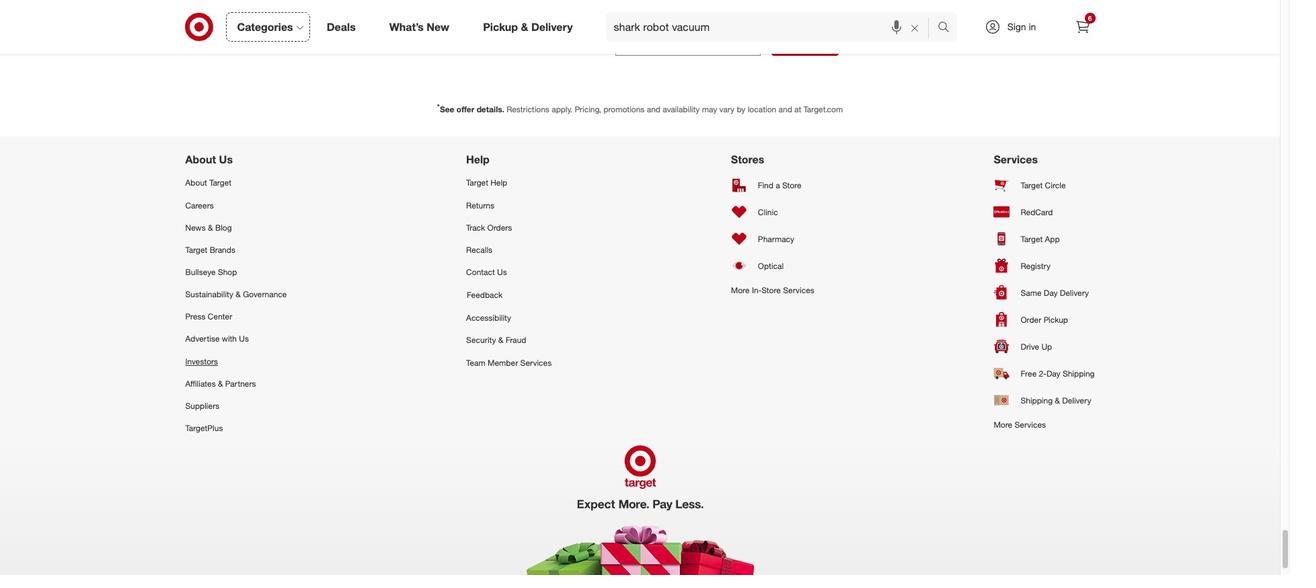Task type: vqa. For each thing, say whether or not it's contained in the screenshot.
FITNESS
no



Task type: describe. For each thing, give the bounding box(es) containing it.
track orders link
[[466, 216, 552, 239]]

careers link
[[185, 194, 287, 216]]

registry
[[1021, 261, 1051, 271]]

same
[[1021, 288, 1042, 298]]

redcard
[[1021, 207, 1053, 217]]

see
[[440, 104, 454, 115]]

search button
[[931, 12, 964, 44]]

& for security
[[498, 335, 503, 345]]

affiliates & partners link
[[185, 372, 287, 395]]

target for target circle
[[1021, 180, 1043, 190]]

2 vertical spatial us
[[239, 334, 249, 344]]

pharmacy
[[758, 234, 794, 244]]

registry link
[[994, 253, 1095, 279]]

about for about us
[[185, 153, 216, 166]]

location
[[748, 104, 776, 115]]

store for in-
[[762, 285, 781, 296]]

track
[[466, 222, 485, 233]]

sign for sign up
[[788, 35, 811, 48]]

about us
[[185, 153, 233, 166]]

details.
[[477, 104, 504, 115]]

free 2-day shipping
[[1021, 369, 1095, 379]]

trends,
[[498, 33, 540, 49]]

sign in
[[1007, 21, 1036, 32]]

more in-store services
[[731, 285, 814, 296]]

target: expect more. pay less. image
[[451, 439, 829, 575]]

get
[[372, 33, 394, 49]]

free
[[1021, 369, 1037, 379]]

services down shipping & delivery link
[[1015, 420, 1046, 430]]

investors
[[185, 356, 218, 366]]

target circle
[[1021, 180, 1066, 190]]

orders
[[487, 222, 512, 233]]

brands
[[210, 245, 235, 255]]

services down optical link
[[783, 285, 814, 296]]

security
[[466, 335, 496, 345]]

in
[[1029, 21, 1036, 32]]

delivery for same day delivery
[[1060, 288, 1089, 298]]

sign in link
[[973, 12, 1057, 42]]

member
[[488, 358, 518, 368]]

find a store
[[758, 180, 801, 190]]

new
[[427, 20, 449, 33]]

team
[[466, 358, 485, 368]]

find a store link
[[731, 172, 814, 199]]

categories link
[[226, 12, 310, 42]]

app
[[1045, 234, 1060, 244]]

promotions
[[604, 104, 645, 115]]

about target link
[[185, 172, 287, 194]]

same day delivery link
[[994, 279, 1095, 306]]

news
[[185, 222, 206, 233]]

privacy policy link
[[849, 35, 908, 48]]

target for target app
[[1021, 234, 1043, 244]]

0 vertical spatial shipping
[[1063, 369, 1095, 379]]

deals link
[[315, 12, 372, 42]]

press
[[185, 312, 205, 322]]

what's
[[389, 20, 424, 33]]

up
[[814, 35, 827, 48]]

us for about us
[[219, 153, 233, 166]]

advertise
[[185, 334, 220, 344]]

with
[[222, 334, 237, 344]]

more in-store services link
[[731, 279, 814, 302]]

shipping & delivery
[[1021, 395, 1091, 406]]

free 2-day shipping link
[[994, 360, 1095, 387]]

target for target help
[[466, 178, 488, 188]]

sign up
[[788, 35, 827, 48]]

center
[[208, 312, 232, 322]]

services up the target circle
[[994, 153, 1038, 166]]

0 vertical spatial pickup
[[483, 20, 518, 33]]

same day delivery
[[1021, 288, 1089, 298]]

returns link
[[466, 194, 552, 216]]

recalls link
[[466, 239, 552, 261]]

drive up
[[1021, 342, 1052, 352]]

store for a
[[782, 180, 801, 190]]

1 vertical spatial help
[[491, 178, 507, 188]]

accessibility
[[466, 313, 511, 323]]

more services link
[[994, 414, 1095, 436]]

categories
[[237, 20, 293, 33]]

target help
[[466, 178, 507, 188]]

latest
[[461, 33, 494, 49]]

deals
[[327, 20, 356, 33]]

security & fraud link
[[466, 329, 552, 351]]

delivery for pickup & delivery
[[531, 20, 573, 33]]

clinic
[[758, 207, 778, 217]]

advertise with us
[[185, 334, 249, 344]]

contact
[[466, 267, 495, 277]]

at
[[794, 104, 801, 115]]

contact us link
[[466, 261, 552, 283]]



Task type: locate. For each thing, give the bounding box(es) containing it.
delivery
[[531, 20, 573, 33], [1060, 288, 1089, 298], [1062, 395, 1091, 406]]

0 horizontal spatial more
[[731, 285, 750, 296]]

1 horizontal spatial and
[[647, 104, 660, 115]]

target up returns on the top of the page
[[466, 178, 488, 188]]

0 horizontal spatial sign
[[788, 35, 811, 48]]

day
[[1044, 288, 1058, 298], [1047, 369, 1060, 379]]

sustainability & governance
[[185, 289, 287, 299]]

top
[[398, 33, 418, 49]]

restrictions
[[507, 104, 549, 115]]

store down optical link
[[762, 285, 781, 296]]

investors link
[[185, 350, 287, 372]]

1 vertical spatial pickup
[[1044, 315, 1068, 325]]

1 vertical spatial more
[[994, 420, 1012, 430]]

1 horizontal spatial more
[[994, 420, 1012, 430]]

about for about target
[[185, 178, 207, 188]]

day right same
[[1044, 288, 1058, 298]]

about up careers
[[185, 178, 207, 188]]

news & blog
[[185, 222, 232, 233]]

sustainability & governance link
[[185, 283, 287, 306]]

order
[[1021, 315, 1041, 325]]

sign left in
[[1007, 21, 1026, 32]]

& right latest
[[521, 20, 528, 33]]

2 horizontal spatial and
[[779, 104, 792, 115]]

and left at
[[779, 104, 792, 115]]

1 horizontal spatial store
[[782, 180, 801, 190]]

shipping
[[1063, 369, 1095, 379], [1021, 395, 1053, 406]]

0 vertical spatial delivery
[[531, 20, 573, 33]]

about up 'about target'
[[185, 153, 216, 166]]

target circle link
[[994, 172, 1095, 199]]

target down 'news'
[[185, 245, 207, 255]]

bullseye shop link
[[185, 261, 287, 283]]

affiliates
[[185, 378, 216, 389]]

suppliers
[[185, 401, 219, 411]]

1 horizontal spatial sign
[[1007, 21, 1026, 32]]

recalls
[[466, 245, 492, 255]]

more.
[[570, 33, 605, 49]]

accessibility link
[[466, 307, 552, 329]]

services
[[994, 153, 1038, 166], [783, 285, 814, 296], [520, 358, 552, 368], [1015, 420, 1046, 430]]

more for more in-store services
[[731, 285, 750, 296]]

help up target help
[[466, 153, 490, 166]]

help up returns link
[[491, 178, 507, 188]]

&
[[521, 20, 528, 33], [208, 222, 213, 233], [236, 289, 241, 299], [498, 335, 503, 345], [218, 378, 223, 389], [1055, 395, 1060, 406]]

0 vertical spatial store
[[782, 180, 801, 190]]

0 vertical spatial day
[[1044, 288, 1058, 298]]

pickup & delivery
[[483, 20, 573, 33]]

1 vertical spatial day
[[1047, 369, 1060, 379]]

pricing,
[[575, 104, 601, 115]]

target app
[[1021, 234, 1060, 244]]

1 vertical spatial us
[[497, 267, 507, 277]]

1 vertical spatial delivery
[[1060, 288, 1089, 298]]

0 horizontal spatial and
[[544, 33, 566, 49]]

bullseye shop
[[185, 267, 237, 277]]

shipping up 'more services' link
[[1021, 395, 1053, 406]]

vary
[[719, 104, 735, 115]]

6 link
[[1068, 12, 1097, 42]]

1 horizontal spatial us
[[239, 334, 249, 344]]

us for contact us
[[497, 267, 507, 277]]

0 vertical spatial help
[[466, 153, 490, 166]]

us right with
[[239, 334, 249, 344]]

1 horizontal spatial pickup
[[1044, 315, 1068, 325]]

partners
[[225, 378, 256, 389]]

sustainability
[[185, 289, 233, 299]]

more down shipping & delivery link
[[994, 420, 1012, 430]]

sign up button
[[771, 26, 839, 56]]

up
[[1041, 342, 1052, 352]]

target.com
[[804, 104, 843, 115]]

targetplus
[[185, 423, 223, 433]]

security & fraud
[[466, 335, 526, 345]]

shipping up shipping & delivery
[[1063, 369, 1095, 379]]

target left app
[[1021, 234, 1043, 244]]

& for shipping
[[1055, 395, 1060, 406]]

us right contact
[[497, 267, 507, 277]]

0 horizontal spatial help
[[466, 153, 490, 166]]

affiliates & partners
[[185, 378, 256, 389]]

optical
[[758, 261, 784, 271]]

& left the blog
[[208, 222, 213, 233]]

& down "bullseye shop" link
[[236, 289, 241, 299]]

2-
[[1039, 369, 1047, 379]]

store right a
[[782, 180, 801, 190]]

sign for sign in
[[1007, 21, 1026, 32]]

in-
[[752, 285, 762, 296]]

target
[[209, 178, 231, 188], [466, 178, 488, 188], [1021, 180, 1043, 190], [1021, 234, 1043, 244], [185, 245, 207, 255]]

& for affiliates
[[218, 378, 223, 389]]

0 horizontal spatial shipping
[[1021, 395, 1053, 406]]

delivery for shipping & delivery
[[1062, 395, 1091, 406]]

optical link
[[731, 253, 814, 279]]

more for more services
[[994, 420, 1012, 430]]

sign left up
[[788, 35, 811, 48]]

deals,
[[421, 33, 457, 49]]

contact us
[[466, 267, 507, 277]]

2 horizontal spatial us
[[497, 267, 507, 277]]

press center
[[185, 312, 232, 322]]

returns
[[466, 200, 494, 210]]

0 horizontal spatial store
[[762, 285, 781, 296]]

circle
[[1045, 180, 1066, 190]]

sign inside button
[[788, 35, 811, 48]]

get top deals, latest trends, and more.
[[372, 33, 605, 49]]

feedback button
[[466, 283, 552, 307]]

1 vertical spatial sign
[[788, 35, 811, 48]]

None text field
[[615, 26, 761, 56]]

fraud
[[506, 335, 526, 345]]

1 vertical spatial about
[[185, 178, 207, 188]]

about target
[[185, 178, 231, 188]]

and left more.
[[544, 33, 566, 49]]

policy
[[882, 35, 908, 47]]

& left fraud
[[498, 335, 503, 345]]

target down about us
[[209, 178, 231, 188]]

target for target brands
[[185, 245, 207, 255]]

find
[[758, 180, 773, 190]]

1 vertical spatial store
[[762, 285, 781, 296]]

1 horizontal spatial help
[[491, 178, 507, 188]]

more
[[731, 285, 750, 296], [994, 420, 1012, 430]]

target brands link
[[185, 239, 287, 261]]

us inside 'link'
[[497, 267, 507, 277]]

redcard link
[[994, 199, 1095, 226]]

more services
[[994, 420, 1046, 430]]

1 vertical spatial shipping
[[1021, 395, 1053, 406]]

team member services
[[466, 358, 552, 368]]

What can we help you find? suggestions appear below search field
[[606, 12, 941, 42]]

about
[[185, 153, 216, 166], [185, 178, 207, 188]]

pickup & delivery link
[[472, 12, 590, 42]]

offer
[[457, 104, 474, 115]]

& down free 2-day shipping
[[1055, 395, 1060, 406]]

what's new
[[389, 20, 449, 33]]

press center link
[[185, 306, 287, 328]]

apply.
[[552, 104, 572, 115]]

by
[[737, 104, 745, 115]]

careers
[[185, 200, 214, 210]]

1 horizontal spatial shipping
[[1063, 369, 1095, 379]]

shipping & delivery link
[[994, 387, 1095, 414]]

& right affiliates
[[218, 378, 223, 389]]

*
[[437, 102, 440, 111]]

sign
[[1007, 21, 1026, 32], [788, 35, 811, 48]]

day right free
[[1047, 369, 1060, 379]]

drive
[[1021, 342, 1039, 352]]

& for pickup
[[521, 20, 528, 33]]

0 horizontal spatial us
[[219, 153, 233, 166]]

services down fraud
[[520, 358, 552, 368]]

0 vertical spatial more
[[731, 285, 750, 296]]

0 vertical spatial about
[[185, 153, 216, 166]]

us up about target link
[[219, 153, 233, 166]]

track orders
[[466, 222, 512, 233]]

store inside 'link'
[[782, 180, 801, 190]]

target left circle
[[1021, 180, 1043, 190]]

& for sustainability
[[236, 289, 241, 299]]

blog
[[215, 222, 232, 233]]

and left the availability
[[647, 104, 660, 115]]

store
[[782, 180, 801, 190], [762, 285, 781, 296]]

order pickup
[[1021, 315, 1068, 325]]

1 about from the top
[[185, 153, 216, 166]]

0 horizontal spatial pickup
[[483, 20, 518, 33]]

0 vertical spatial sign
[[1007, 21, 1026, 32]]

& for news
[[208, 222, 213, 233]]

2 vertical spatial delivery
[[1062, 395, 1091, 406]]

target help link
[[466, 172, 552, 194]]

0 vertical spatial us
[[219, 153, 233, 166]]

more left in-
[[731, 285, 750, 296]]

2 about from the top
[[185, 178, 207, 188]]

target app link
[[994, 226, 1095, 253]]



